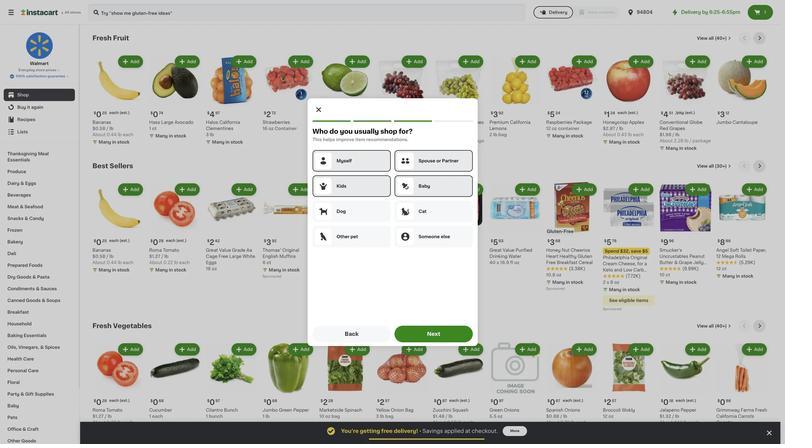 Task type: describe. For each thing, give the bounding box(es) containing it.
$ 4 97
[[207, 111, 220, 118]]

jalapeno
[[660, 408, 680, 413]]

1 inside $ 0 lime 42 1 each
[[320, 126, 321, 131]]

great for 2
[[206, 248, 218, 253]]

$0.87 each (estimated) element
[[433, 397, 485, 407]]

keto
[[603, 268, 613, 272]]

92 for premium california lemons
[[499, 111, 504, 115]]

0 vertical spatial carrots
[[739, 415, 755, 419]]

deli
[[7, 252, 16, 256]]

cage
[[206, 254, 218, 259]]

ct inside thomas' original english muffins 6 ct
[[267, 261, 271, 265]]

12 for 3
[[726, 111, 730, 115]]

& left pasta on the bottom left of the page
[[32, 275, 36, 279]]

(9.99k)
[[683, 267, 699, 271]]

42 inside "$ 2 42"
[[215, 239, 220, 243]]

bananas $0.58 / lb about 0.44 lb each for 2
[[93, 248, 134, 265]]

1 inside jumbo green pepper 1 lb
[[263, 415, 265, 419]]

$0.58 for 2
[[93, 254, 105, 259]]

raspberries package 12 oz container
[[547, 120, 592, 131]]

frozen link
[[4, 225, 75, 236]]

0 vertical spatial tomato
[[163, 248, 179, 253]]

0 vertical spatial $1.27
[[149, 254, 160, 259]]

each inside "element"
[[450, 399, 459, 403]]

sauces
[[41, 287, 57, 291]]

package inside the conventional globe red grapes $1.98 / lb about 2.28 lb / package
[[693, 139, 712, 143]]

prepared foods link
[[4, 260, 75, 271]]

bag for 3
[[499, 133, 507, 137]]

2 item carousel region from the top
[[93, 160, 769, 315]]

86
[[726, 239, 731, 243]]

0.59
[[447, 421, 457, 425]]

soft
[[730, 248, 739, 253]]

spices
[[45, 345, 60, 350]]

each (est.) for the $0.67 each (estimated) "element"
[[563, 399, 584, 403]]

view all (40+) button for 3
[[695, 32, 734, 44]]

dry goods & pasta
[[7, 275, 50, 279]]

& right meat
[[20, 205, 23, 209]]

this
[[313, 137, 322, 142]]

(est.) inside '$ 1 24 each (est.)'
[[628, 111, 639, 115]]

1 horizontal spatial 0.22
[[164, 261, 173, 265]]

$0.88
[[547, 415, 560, 419]]

each inside $ 0 lime 42 1 each
[[322, 126, 333, 131]]

value for 5
[[503, 248, 515, 253]]

checkout.
[[472, 429, 498, 434]]

3 up honey
[[550, 239, 555, 246]]

candy
[[29, 217, 44, 221]]

4 for $ 4 51
[[664, 111, 669, 118]]

/ inside jalapeno pepper $1.32 / lb about 0.14 lb each
[[673, 415, 674, 419]]

goods for other
[[21, 439, 36, 444]]

68 for honey nut cheerios heart healthy gluten free breakfast cereal
[[556, 239, 561, 243]]

helps
[[323, 137, 335, 142]]

breakfast inside honey nut cheerios heart healthy gluten free breakfast cereal
[[557, 261, 578, 265]]

walmart logo image
[[26, 32, 53, 59]]

$ inside $ 2 28
[[321, 399, 323, 403]]

0 horizontal spatial carrots
[[717, 421, 733, 425]]

(est.) inside the $0.18 each (estimated) element
[[686, 399, 697, 403]]

lime
[[320, 120, 330, 125]]

cheerios
[[571, 248, 591, 253]]

about inside "honeycrisp apples $2.87 / lb about 0.43 lb each"
[[603, 133, 616, 137]]

fresh vegetables
[[93, 323, 152, 329]]

(7.72k)
[[626, 274, 641, 279]]

large inside hass large avocado 1 ct
[[161, 120, 174, 125]]

92 for thomas' original english muffins
[[272, 239, 277, 243]]

$ 3 92 for thomas' original english muffins
[[264, 239, 277, 246]]

instacart logo image
[[21, 9, 58, 16]]

0 horizontal spatial breakfast
[[7, 310, 29, 315]]

pepper inside jalapeno pepper $1.32 / lb about 0.14 lb each
[[681, 408, 697, 413]]

$ inside $ 5 34
[[548, 111, 550, 115]]

see eligible items button
[[603, 295, 655, 306]]

for?
[[399, 128, 413, 135]]

lb inside yellow onion bag 3 lb bag
[[380, 415, 384, 419]]

red inside the conventional globe red grapes $1.98 / lb about 2.28 lb / package
[[660, 126, 669, 131]]

$ 0 67
[[548, 399, 561, 406]]

product group containing 1
[[603, 54, 655, 147]]

18 inside $ 0 18
[[670, 399, 674, 403]]

3 left the 88
[[323, 239, 328, 246]]

0 horizontal spatial roma tomato $1.27 / lb about 0.22 lb each
[[93, 408, 133, 425]]

2 x 8 oz
[[603, 280, 620, 285]]

1 inside hass large avocado 1 ct
[[149, 126, 151, 131]]

sponsored badge image for $ 3 92
[[263, 275, 281, 279]]

california for premium california lemons 2 lb bag
[[510, 120, 531, 125]]

88
[[329, 239, 334, 243]]

3 inside yellow onion bag 3 lb bag
[[376, 415, 379, 419]]

$ inside the $ 4 97
[[207, 111, 210, 115]]

0 vertical spatial $0.28 each (estimated) element
[[149, 237, 201, 247]]

each (est.) for 2 $0.25 each (estimated) element
[[109, 239, 130, 243]]

& inside "link"
[[21, 392, 24, 397]]

bag inside "marketside spinach 10 oz bag"
[[332, 415, 340, 419]]

$ inside $ 0 18
[[661, 399, 664, 403]]

$0.25 each (estimated) element for 4
[[93, 109, 144, 119]]

red inside sun harvest seedless red grapes $2.18 / lb about 2.4 lb / package
[[376, 126, 385, 131]]

view all (40+) for 3
[[697, 36, 727, 40]]

16.9
[[501, 261, 510, 265]]

product group containing 9
[[660, 182, 712, 287]]

everyday
[[18, 68, 35, 72]]

6
[[263, 261, 266, 265]]

spinach
[[345, 408, 362, 413]]

snacks & candy
[[7, 217, 44, 221]]

baby inside add your shopping preferences element
[[419, 184, 430, 188]]

2 package from the left
[[466, 139, 484, 143]]

6:55pm
[[722, 10, 741, 14]]

each inside '$ 1 24 each (est.)'
[[618, 111, 627, 115]]

sun
[[376, 120, 385, 125]]

spouse or partner
[[419, 159, 459, 163]]

california inside the grimmway farms fresh california carrots carrots
[[717, 415, 737, 419]]

0.44 for 4
[[107, 133, 117, 137]]

18 inside great value grade aa cage free large white eggs 18 oz
[[206, 267, 211, 271]]

lb inside jumbo green pepper 1 lb
[[266, 415, 270, 419]]

$ inside $ 0 74
[[151, 111, 153, 115]]

76
[[612, 239, 617, 243]]

honeycrisp
[[603, 120, 628, 125]]

all for 3
[[709, 36, 714, 40]]

68 for jumbo green pepper
[[272, 399, 277, 403]]

philadelphia
[[603, 256, 630, 260]]

$ 2 72
[[264, 111, 276, 118]]

57 for yellow
[[385, 399, 390, 403]]

rolls
[[736, 254, 746, 259]]

package
[[574, 120, 592, 125]]

about inside spanish onions $0.88 / lb about 0.76 lb each
[[547, 421, 560, 425]]

meat
[[7, 205, 19, 209]]

$1.98
[[660, 133, 672, 137]]

$ 5 72
[[434, 239, 447, 246]]

gluten-
[[547, 229, 564, 234]]

pasta
[[37, 275, 50, 279]]

0 horizontal spatial $1.27
[[93, 415, 104, 419]]

yellow onion bag 3 lb bag
[[376, 408, 414, 419]]

for
[[638, 262, 644, 266]]

3 inside halos california clementines 3 lb
[[206, 133, 209, 137]]

kids
[[337, 184, 346, 188]]

$0.67 each (estimated) element
[[547, 397, 598, 407]]

(40+) for 0
[[715, 324, 727, 328]]

it
[[27, 105, 30, 109]]

1 vertical spatial 8
[[611, 280, 614, 285]]

0 inside "element"
[[437, 399, 442, 406]]

jumbo green pepper 1 lb
[[263, 408, 309, 419]]

next button
[[395, 326, 473, 343]]

$ inside $ 2 72
[[264, 111, 266, 115]]

0 vertical spatial eggs
[[25, 181, 36, 186]]

0 horizontal spatial baby
[[7, 404, 19, 408]]

25 for 2
[[102, 239, 107, 243]]

sponsored badge image for $ 3 68
[[547, 287, 565, 291]]

broccoli
[[603, 408, 621, 413]]

each inside cucumber 1 each
[[152, 415, 163, 419]]

$0.58 for 4
[[93, 126, 105, 131]]

frozen
[[7, 228, 22, 233]]

3 up jumbo cantaloupe
[[720, 111, 725, 118]]

getting
[[360, 429, 380, 434]]

soups
[[46, 299, 60, 303]]

$ 3 12
[[718, 111, 730, 118]]

x inside great value purified drinking water 40 x 16.9 fl oz
[[497, 261, 499, 265]]

more button
[[503, 427, 527, 436]]

$ inside $ 3 68
[[548, 239, 550, 243]]

peanut
[[690, 254, 705, 259]]

fresh inside the grimmway farms fresh california carrots carrots
[[756, 408, 768, 413]]

(40+) for 3
[[715, 36, 727, 40]]

0 vertical spatial free
[[564, 229, 574, 234]]

original for muffins
[[283, 248, 299, 253]]

97 up green onions 5.5 oz
[[499, 399, 504, 403]]

1 vertical spatial essentials
[[24, 334, 46, 338]]

green inside jumbo green pepper 1 lb
[[279, 408, 292, 413]]

0 horizontal spatial 28
[[102, 399, 107, 403]]

0 inside "element"
[[550, 399, 555, 406]]

& left candy
[[25, 217, 28, 221]]

$ 5 63
[[491, 239, 504, 246]]

container
[[558, 126, 580, 131]]

grapes inside sun harvest seedless red grapes $2.18 / lb about 2.4 lb / package
[[386, 126, 402, 131]]

breakfast link
[[4, 307, 75, 318]]

& inside smucker's uncrustables peanut butter & grape jelly sandwich
[[675, 261, 678, 265]]

bag inside "green seedless grapes bag"
[[433, 126, 442, 131]]

$ inside $ 0 67
[[548, 399, 550, 403]]

0 vertical spatial roma
[[149, 248, 162, 253]]

marketside
[[320, 408, 344, 413]]

large inside great value grade aa cage free large white eggs 18 oz
[[229, 254, 242, 259]]

2 inside the premium california lemons 2 lb bag
[[490, 133, 493, 137]]

$ 2 57 for broccoli
[[605, 399, 617, 406]]

$1.24 each (estimated) element
[[603, 109, 655, 119]]

each (est.) for $0.25 each (estimated) element related to 4
[[109, 111, 130, 115]]

$ 9 96
[[661, 239, 674, 246]]

onions for green onions
[[504, 408, 520, 413]]

about inside sun harvest seedless red grapes $2.18 / lb about 2.4 lb / package
[[376, 139, 389, 143]]

oz inside great value purified drinking water 40 x 16.9 fl oz
[[515, 261, 520, 265]]

oz inside the raspberries package 12 oz container
[[552, 126, 557, 131]]

view for 8
[[698, 164, 708, 168]]

floral link
[[4, 377, 75, 389]]

jelly
[[694, 261, 704, 265]]

prepared foods
[[7, 263, 43, 268]]

ct down mega
[[722, 267, 727, 271]]

again
[[31, 105, 43, 109]]

lemons
[[490, 126, 507, 131]]

item
[[355, 137, 365, 142]]

67
[[556, 399, 561, 403]]

guarantee
[[47, 75, 65, 78]]

18 button
[[376, 182, 428, 281]]

oz inside strawberries 16 oz container
[[269, 126, 274, 131]]

you
[[340, 128, 353, 135]]

6:25-
[[710, 10, 722, 14]]

bag inside yellow onion bag 3 lb bag
[[405, 408, 414, 413]]

other for other pet
[[337, 235, 350, 239]]

5 for $ 5 76
[[607, 239, 612, 246]]

$ inside $ 0 98
[[718, 399, 720, 403]]

2 for marketside spinach
[[323, 399, 328, 406]]

partner
[[442, 159, 459, 163]]

3 up the premium
[[493, 111, 498, 118]]

57 for broccoli
[[612, 399, 617, 403]]

2 vertical spatial sponsored badge image
[[603, 308, 622, 311]]

$ inside $ 5 76
[[605, 239, 607, 243]]

$ 0 97 for green onions
[[491, 399, 504, 406]]

savings
[[423, 429, 443, 434]]

dairy
[[7, 181, 19, 186]]

yellow
[[376, 408, 390, 413]]

oz right the "10.8"
[[557, 273, 562, 277]]

other for other goods
[[7, 439, 20, 444]]

gluten
[[578, 254, 593, 259]]

18 inside button
[[390, 239, 394, 243]]

5 for $ 5 72
[[437, 239, 442, 246]]

dairy & eggs
[[7, 181, 36, 186]]

1 horizontal spatial x
[[607, 280, 610, 285]]

thanksgiving meal essentials
[[7, 152, 49, 162]]

care for health care
[[23, 357, 34, 361]]

$ inside the "$ 3 12"
[[718, 111, 720, 115]]

grapes inside "green seedless grapes bag"
[[468, 120, 484, 125]]

1 inside button
[[765, 10, 767, 14]]

cat
[[419, 209, 427, 214]]

94804 button
[[627, 4, 664, 21]]

& inside 'link'
[[40, 345, 44, 350]]

great for 5
[[490, 248, 502, 253]]

1 inside cilantro bunch 1 bunch
[[206, 415, 208, 419]]

2.4
[[391, 139, 397, 143]]

vegetables
[[113, 323, 152, 329]]

at
[[466, 429, 471, 434]]

all for 0
[[709, 324, 714, 328]]

0 vertical spatial $ 0 28
[[151, 239, 164, 246]]



Task type: locate. For each thing, give the bounding box(es) containing it.
baby up cat
[[419, 184, 430, 188]]

value for 2
[[219, 248, 231, 253]]

$ 3 88
[[321, 239, 334, 246]]

0 horizontal spatial original
[[283, 248, 299, 253]]

pepper left marketside at the left
[[294, 408, 309, 413]]

add your shopping preferences element
[[308, 98, 478, 346]]

all for 8
[[709, 164, 714, 168]]

92 up the premium
[[499, 111, 504, 115]]

bag
[[433, 126, 442, 131], [405, 408, 414, 413]]

10 down sandwich
[[660, 273, 665, 277]]

grapes down conventional
[[670, 126, 686, 131]]

bananas $0.58 / lb about 0.44 lb each
[[93, 120, 134, 137], [93, 248, 134, 265]]

0 horizontal spatial $ 0 28
[[94, 399, 107, 406]]

1 0.44 from the top
[[107, 133, 117, 137]]

value inside great value purified drinking water 40 x 16.9 fl oz
[[503, 248, 515, 253]]

$0.28 each (estimated) element
[[149, 237, 201, 247], [93, 397, 144, 407]]

each (est.) for $0.87 each (estimated) "element"
[[450, 399, 470, 403]]

jalapeno pepper $1.32 / lb about 0.14 lb each
[[660, 408, 700, 425]]

about inside jalapeno pepper $1.32 / lb about 0.14 lb each
[[660, 421, 673, 425]]

0 vertical spatial 92
[[499, 111, 504, 115]]

$0.18 each (estimated) element
[[660, 397, 712, 407]]

0 horizontal spatial 10
[[320, 415, 324, 419]]

essentials inside 'thanksgiving meal essentials'
[[7, 158, 30, 162]]

1 horizontal spatial value
[[503, 248, 515, 253]]

2 bananas $0.58 / lb about 0.44 lb each from the top
[[93, 248, 134, 265]]

angel
[[717, 248, 729, 253]]

2 value from the left
[[503, 248, 515, 253]]

onions for spanish onions
[[565, 408, 580, 413]]

view for 3
[[697, 36, 708, 40]]

5 down the 'someone else'
[[437, 239, 442, 246]]

1 package from the left
[[406, 139, 425, 143]]

97 up 'halos'
[[215, 111, 220, 115]]

breakfast
[[557, 261, 578, 265], [7, 310, 29, 315]]

$ inside '$ 1 24 each (est.)'
[[605, 111, 607, 115]]

each inside spanish onions $0.88 / lb about 0.76 lb each
[[576, 421, 587, 425]]

97 up cilantro
[[216, 399, 220, 403]]

1 vertical spatial $ 0 25
[[94, 239, 107, 246]]

treatment tracker modal dialog
[[80, 422, 781, 444]]

0 horizontal spatial $ 3 92
[[264, 239, 277, 246]]

white
[[243, 254, 255, 259]]

$ inside $ 0 87
[[434, 399, 437, 403]]

delivery for delivery by 6:25-6:55pm
[[682, 10, 701, 14]]

breakfast up the household
[[7, 310, 29, 315]]

1 seedless from the left
[[404, 120, 424, 125]]

0 vertical spatial all
[[709, 36, 714, 40]]

california for halos california clementines 3 lb
[[220, 120, 240, 125]]

condiments & sauces
[[7, 287, 57, 291]]

2.28
[[674, 139, 684, 143]]

2 up strawberries
[[266, 111, 271, 118]]

california inside the premium california lemons 2 lb bag
[[510, 120, 531, 125]]

$ 3 92
[[491, 111, 504, 118], [264, 239, 277, 246]]

2 horizontal spatial grapes
[[670, 126, 686, 131]]

2 $0.25 each (estimated) element from the top
[[93, 237, 144, 247]]

bag down lemons
[[499, 133, 507, 137]]

1 vertical spatial view all (40+)
[[697, 324, 727, 328]]

$4.51 per package (estimated) element
[[660, 109, 712, 119]]

3 up thomas'
[[266, 239, 271, 246]]

aa
[[247, 248, 252, 253]]

10 ct
[[660, 273, 671, 277]]

1 $ 2 57 from the left
[[378, 399, 390, 406]]

value up water
[[503, 248, 515, 253]]

/ inside spanish onions $0.88 / lb about 0.76 lb each
[[561, 415, 562, 419]]

$ 0 28
[[151, 239, 164, 246], [94, 399, 107, 406]]

bananas for 4
[[93, 120, 111, 125]]

free inside great value grade aa cage free large white eggs 18 oz
[[219, 254, 228, 259]]

fresh right farms
[[756, 408, 768, 413]]

smucker's
[[660, 248, 683, 253]]

onions down the $0.67 each (estimated) "element"
[[565, 408, 580, 413]]

$ inside $ 8 86
[[718, 239, 720, 243]]

68 for cucumber
[[159, 399, 164, 403]]

seedless up 'about 2.43 lb / package'
[[447, 120, 467, 125]]

next
[[427, 332, 440, 337]]

68 up jumbo green pepper 1 lb
[[272, 399, 277, 403]]

72 inside $ 2 72
[[272, 111, 276, 115]]

value inside great value grade aa cage free large white eggs 18 oz
[[219, 248, 231, 253]]

4 inside $4.51 per package (estimated) element
[[664, 111, 669, 118]]

4 for $ 4 97
[[210, 111, 215, 118]]

x down lifestyle
[[607, 280, 610, 285]]

$ 0 25 for 4
[[94, 111, 107, 118]]

12 for package
[[547, 126, 551, 131]]

large down grade
[[229, 254, 242, 259]]

0 horizontal spatial green
[[279, 408, 292, 413]]

1 vertical spatial free
[[219, 254, 228, 259]]

0 vertical spatial 8
[[720, 239, 726, 246]]

onions inside green onions 5.5 oz
[[504, 408, 520, 413]]

bag right onion
[[405, 408, 414, 413]]

(est.) inside $0.87 each (estimated) "element"
[[460, 399, 470, 403]]

sponsored badge image down 6
[[263, 275, 281, 279]]

2 (40+) from the top
[[715, 324, 727, 328]]

0 vertical spatial bag
[[433, 126, 442, 131]]

seafood
[[25, 205, 43, 209]]

& right dairy
[[20, 181, 24, 186]]

2 bananas from the top
[[93, 248, 111, 253]]

eggs inside great value grade aa cage free large white eggs 18 oz
[[206, 261, 217, 265]]

4
[[210, 111, 215, 118], [664, 111, 669, 118]]

1 horizontal spatial great
[[490, 248, 502, 253]]

0 horizontal spatial value
[[219, 248, 231, 253]]

& down the uncrustables
[[675, 261, 678, 265]]

item carousel region
[[93, 32, 769, 155], [93, 160, 769, 315], [93, 320, 769, 443]]

1 horizontal spatial 28
[[159, 239, 164, 243]]

2 seedless from the left
[[447, 120, 467, 125]]

oz down broccoli
[[609, 415, 614, 419]]

apples
[[630, 120, 645, 125]]

1 vertical spatial fresh
[[93, 323, 112, 329]]

1 bananas $0.58 / lb about 0.44 lb each from the top
[[93, 120, 134, 137]]

$ 0 68 for jumbo green pepper
[[264, 399, 277, 406]]

72 inside $ 5 72
[[442, 239, 447, 243]]

$ 3 92 up the premium
[[491, 111, 504, 118]]

2 onions from the left
[[565, 408, 580, 413]]

0 horizontal spatial roma
[[93, 408, 105, 413]]

2 57 from the left
[[612, 399, 617, 403]]

bag inside the premium california lemons 2 lb bag
[[499, 133, 507, 137]]

$ inside $ 5 63
[[491, 239, 493, 243]]

12 inside the "$ 3 12"
[[726, 111, 730, 115]]

thomas'
[[263, 248, 281, 253]]

1 value from the left
[[219, 248, 231, 253]]

0 horizontal spatial red
[[376, 126, 385, 131]]

8 down lifestyle
[[611, 280, 614, 285]]

$ 0 74
[[151, 111, 163, 118]]

1 horizontal spatial seedless
[[447, 120, 467, 125]]

10 down marketside at the left
[[320, 415, 324, 419]]

california right the premium
[[510, 120, 531, 125]]

1 horizontal spatial 8
[[720, 239, 726, 246]]

& left soups
[[42, 299, 45, 303]]

view inside popup button
[[698, 164, 708, 168]]

2 vertical spatial free
[[547, 261, 556, 265]]

25 for 4
[[102, 111, 107, 115]]

view all (40+)
[[697, 36, 727, 40], [697, 324, 727, 328]]

5 left 63
[[493, 239, 498, 246]]

$ inside $ 0 lime 42 1 each
[[321, 111, 323, 115]]

1 horizontal spatial breakfast
[[557, 261, 578, 265]]

great inside great value purified drinking water 40 x 16.9 fl oz
[[490, 248, 502, 253]]

view for 0
[[697, 324, 708, 328]]

5 for $ 5 63
[[493, 239, 498, 246]]

0 horizontal spatial great
[[206, 248, 218, 253]]

spend $32, save $5
[[605, 249, 648, 254]]

$ 0 68 for cucumber
[[151, 399, 164, 406]]

onions inside spanish onions $0.88 / lb about 0.76 lb each
[[565, 408, 580, 413]]

honeycrisp apples $2.87 / lb about 0.43 lb each
[[603, 120, 645, 137]]

butter
[[660, 261, 674, 265]]

premium
[[490, 120, 509, 125]]

1 horizontal spatial onions
[[565, 408, 580, 413]]

None search field
[[88, 4, 526, 21]]

carrots down farms
[[739, 415, 755, 419]]

5 for $ 5 34
[[550, 111, 555, 118]]

a
[[645, 262, 647, 266]]

2.43
[[447, 139, 457, 143]]

1 $ 0 25 from the top
[[94, 111, 107, 118]]

0 horizontal spatial large
[[161, 120, 174, 125]]

seedless inside "green seedless grapes bag"
[[447, 120, 467, 125]]

service type group
[[534, 6, 620, 19]]

2 for strawberries
[[266, 111, 271, 118]]

care up floral link at the left bottom of page
[[28, 369, 39, 373]]

oz inside "marketside spinach 10 oz bag"
[[325, 415, 331, 419]]

42 up do
[[331, 120, 337, 125]]

0 vertical spatial sponsored badge image
[[263, 275, 281, 279]]

care for personal care
[[28, 369, 39, 373]]

about inside the conventional globe red grapes $1.98 / lb about 2.28 lb / package
[[660, 139, 673, 143]]

each inside 'zucchini squash $1.48 / lb about 0.59 lb each'
[[463, 421, 474, 425]]

jumbo for jumbo green pepper 1 lb
[[263, 408, 278, 413]]

$5.23 per package (estimated) element
[[376, 109, 428, 119]]

1 $0.25 each (estimated) element from the top
[[93, 109, 144, 119]]

1 horizontal spatial 72
[[442, 239, 447, 243]]

0 vertical spatial 42
[[331, 120, 337, 125]]

72 for 5
[[442, 239, 447, 243]]

12 inside broccoli wokly 12 oz
[[603, 415, 608, 419]]

3 all from the top
[[709, 324, 714, 328]]

original for cheese,
[[631, 256, 648, 260]]

0.44 for 2
[[107, 261, 117, 265]]

2 great from the left
[[490, 248, 502, 253]]

0 vertical spatial 10
[[660, 273, 665, 277]]

94804
[[637, 10, 653, 14]]

green inside "green seedless grapes bag"
[[433, 120, 446, 125]]

1 item carousel region from the top
[[93, 32, 769, 155]]

0 horizontal spatial 4
[[210, 111, 215, 118]]

1 bananas from the top
[[93, 120, 111, 125]]

72 down else
[[442, 239, 447, 243]]

1 horizontal spatial 68
[[272, 399, 277, 403]]

0 vertical spatial view
[[697, 36, 708, 40]]

other left pet
[[337, 235, 350, 239]]

97 for 0
[[216, 399, 220, 403]]

1 vertical spatial eggs
[[206, 261, 217, 265]]

fresh for 4
[[93, 35, 112, 41]]

1 horizontal spatial sponsored badge image
[[547, 287, 565, 291]]

container
[[275, 126, 297, 131]]

fresh fruit
[[93, 35, 129, 41]]

1 $ 0 68 from the left
[[151, 399, 164, 406]]

1 vertical spatial 0.22
[[107, 421, 116, 425]]

grapes inside the conventional globe red grapes $1.98 / lb about 2.28 lb / package
[[670, 126, 686, 131]]

1 horizontal spatial other
[[337, 235, 350, 239]]

$ inside "$ 2 42"
[[207, 239, 210, 243]]

$ 3 92 for premium california lemons
[[491, 111, 504, 118]]

2 $ 2 57 from the left
[[605, 399, 617, 406]]

california down grimmway
[[717, 415, 737, 419]]

$ inside the $ 4 51
[[661, 111, 664, 115]]

supplies
[[35, 392, 54, 397]]

ct down sandwich
[[666, 273, 671, 277]]

72 for 2
[[272, 111, 276, 115]]

essentials down thanksgiving
[[7, 158, 30, 162]]

0 vertical spatial original
[[283, 248, 299, 253]]

delivery by 6:25-6:55pm link
[[672, 9, 741, 16]]

9
[[664, 239, 669, 246]]

goods
[[17, 275, 31, 279], [26, 299, 41, 303], [21, 439, 36, 444]]

1 horizontal spatial bag
[[433, 126, 442, 131]]

jumbo for jumbo cantaloupe
[[717, 120, 732, 125]]

1 red from the left
[[376, 126, 385, 131]]

$ 0 25 for 2
[[94, 239, 107, 246]]

floral
[[7, 381, 20, 385]]

72 up strawberries
[[272, 111, 276, 115]]

0 horizontal spatial package
[[406, 139, 425, 143]]

0 inside $ 0 lime 42 1 each
[[323, 111, 328, 118]]

lb inside the premium california lemons 2 lb bag
[[494, 133, 498, 137]]

each (est.) for the $0.18 each (estimated) element
[[676, 399, 697, 403]]

0 vertical spatial 72
[[272, 111, 276, 115]]

& left spices
[[40, 345, 44, 350]]

about inside 'zucchini squash $1.48 / lb about 0.59 lb each'
[[433, 421, 446, 425]]

fresh left vegetables
[[93, 323, 112, 329]]

green
[[433, 120, 446, 125], [279, 408, 292, 413], [490, 408, 503, 413]]

5 left 34
[[550, 111, 555, 118]]

each inside "element"
[[563, 399, 573, 403]]

craft
[[27, 427, 39, 432]]

original up muffins
[[283, 248, 299, 253]]

2 view all (40+) from the top
[[697, 324, 727, 328]]

97 for 2
[[215, 111, 220, 115]]

best
[[93, 163, 108, 169]]

dry
[[7, 275, 16, 279]]

0 horizontal spatial seedless
[[404, 120, 424, 125]]

gluten-free
[[547, 229, 574, 234]]

1 pepper from the left
[[294, 408, 309, 413]]

2 $ 0 68 from the left
[[264, 399, 277, 406]]

$ 0 68 up jumbo green pepper 1 lb
[[264, 399, 277, 406]]

57 up 'yellow'
[[385, 399, 390, 403]]

42 up cage
[[215, 239, 220, 243]]

goods for canned
[[26, 299, 41, 303]]

1 25 from the top
[[102, 111, 107, 115]]

28
[[159, 239, 164, 243], [102, 399, 107, 403], [328, 399, 333, 403]]

household link
[[4, 318, 75, 330]]

1 4 from the left
[[210, 111, 215, 118]]

view all (40+) button for 0
[[695, 320, 734, 332]]

1 horizontal spatial baby
[[419, 184, 430, 188]]

0 horizontal spatial x
[[497, 261, 499, 265]]

$ 2 57
[[378, 399, 390, 406], [605, 399, 617, 406]]

goods for dry
[[17, 275, 31, 279]]

each inside "honeycrisp apples $2.87 / lb about 0.43 lb each"
[[634, 133, 644, 137]]

oz inside broccoli wokly 12 oz
[[609, 415, 614, 419]]

1 onions from the left
[[504, 408, 520, 413]]

$ 8 86
[[718, 239, 731, 246]]

oz down lifestyle
[[615, 280, 620, 285]]

bananas for 2
[[93, 248, 111, 253]]

personal care link
[[4, 365, 75, 377]]

red down sun
[[376, 126, 385, 131]]

0 vertical spatial roma tomato $1.27 / lb about 0.22 lb each
[[149, 248, 190, 265]]

1 vertical spatial view all (40+) button
[[695, 320, 734, 332]]

2 view all (40+) button from the top
[[695, 320, 734, 332]]

1 vertical spatial baby
[[7, 404, 19, 408]]

1 vertical spatial bag
[[405, 408, 414, 413]]

• savings applied at checkout.
[[420, 429, 498, 434]]

canned goods & soups
[[7, 299, 60, 303]]

3 package from the left
[[693, 139, 712, 143]]

seedless inside sun harvest seedless red grapes $2.18 / lb about 2.4 lb / package
[[404, 120, 424, 125]]

1 inside cucumber 1 each
[[149, 415, 151, 419]]

2 4 from the left
[[664, 111, 669, 118]]

2 0.44 from the top
[[107, 261, 117, 265]]

oz right fl in the bottom right of the page
[[515, 261, 520, 265]]

1 horizontal spatial $ 2 57
[[605, 399, 617, 406]]

thomas' original english muffins 6 ct
[[263, 248, 299, 265]]

$ 0 97 up green onions 5.5 oz
[[491, 399, 504, 406]]

bag down marketside at the left
[[332, 415, 340, 419]]

each (est.) inside the $0.67 each (estimated) "element"
[[563, 399, 584, 403]]

8 left 86
[[720, 239, 726, 246]]

1 horizontal spatial eggs
[[206, 261, 217, 265]]

1 horizontal spatial green
[[433, 120, 446, 125]]

0 vertical spatial other
[[337, 235, 350, 239]]

nut
[[562, 248, 570, 253]]

2 pepper from the left
[[681, 408, 697, 413]]

5 left 76 on the bottom right of the page
[[607, 239, 612, 246]]

0 vertical spatial 0.22
[[164, 261, 173, 265]]

view all (40+) for 0
[[697, 324, 727, 328]]

oz down cage
[[212, 267, 217, 271]]

who
[[313, 128, 328, 135]]

green for green onions 5.5 oz
[[490, 408, 503, 413]]

grapes left the premium
[[468, 120, 484, 125]]

$ 2 57 up broccoli
[[605, 399, 617, 406]]

0 vertical spatial item carousel region
[[93, 32, 769, 155]]

2 horizontal spatial bag
[[499, 133, 507, 137]]

cereal
[[579, 261, 593, 265]]

oz right 5.5
[[498, 415, 503, 419]]

0 horizontal spatial $ 2 57
[[378, 399, 390, 406]]

$ 3 92 up thomas'
[[264, 239, 277, 246]]

96
[[669, 239, 674, 243]]

12 for wokly
[[603, 415, 608, 419]]

squash
[[453, 408, 469, 413]]

foods
[[29, 263, 43, 268]]

0 vertical spatial jumbo
[[717, 120, 732, 125]]

0 horizontal spatial other
[[7, 439, 20, 444]]

$ 2 57 for yellow
[[378, 399, 390, 406]]

save
[[631, 249, 642, 254]]

2 up cage
[[210, 239, 214, 246]]

else
[[441, 235, 450, 239]]

eggs down cage
[[206, 261, 217, 265]]

$0.25 each (estimated) element for 2
[[93, 237, 144, 247]]

100% satisfaction guarantee button
[[10, 73, 69, 79]]

low
[[624, 268, 633, 272]]

1 vertical spatial carrots
[[717, 421, 733, 425]]

2 all from the top
[[709, 164, 714, 168]]

ct inside hass large avocado 1 ct
[[152, 126, 157, 131]]

0 horizontal spatial free
[[219, 254, 228, 259]]

28 inside $ 2 28
[[328, 399, 333, 403]]

main content containing 0
[[80, 25, 781, 444]]

5.5
[[490, 415, 497, 419]]

package down globe
[[693, 139, 712, 143]]

vinegars,
[[18, 345, 39, 350]]

1 horizontal spatial tomato
[[163, 248, 179, 253]]

fresh for 0
[[93, 323, 112, 329]]

$ inside $ 5 72
[[434, 239, 437, 243]]

(est.) inside $4.51 per package (estimated) element
[[685, 111, 696, 115]]

package down "green seedless grapes bag"
[[466, 139, 484, 143]]

0 vertical spatial care
[[23, 357, 34, 361]]

2 for yellow onion bag
[[380, 399, 385, 406]]

1 (40+) from the top
[[715, 36, 727, 40]]

2 view from the top
[[698, 164, 708, 168]]

68 down 'gluten-free'
[[556, 239, 561, 243]]

party & gift supplies
[[7, 392, 54, 397]]

spend
[[605, 249, 620, 254]]

original up for
[[631, 256, 648, 260]]

1 horizontal spatial original
[[631, 256, 648, 260]]

1 vertical spatial 18
[[206, 267, 211, 271]]

grimmway
[[717, 408, 740, 413]]

onions up more
[[504, 408, 520, 413]]

cream
[[603, 262, 618, 266]]

$ 2 42
[[207, 239, 220, 246]]

2 vertical spatial fresh
[[756, 408, 768, 413]]

pets link
[[4, 412, 75, 424]]

10 inside product group
[[660, 273, 665, 277]]

(30+)
[[715, 164, 727, 168]]

snacks & candy link
[[4, 213, 75, 225]]

0 horizontal spatial tomato
[[106, 408, 123, 413]]

8 inside product group
[[720, 239, 726, 246]]

2 horizontal spatial sponsored badge image
[[603, 308, 622, 311]]

premium california lemons 2 lb bag
[[490, 120, 531, 137]]

lb inside halos california clementines 3 lb
[[210, 133, 214, 137]]

42 inside $ 0 lime 42 1 each
[[331, 120, 337, 125]]

$ inside $ 9 96
[[661, 239, 664, 243]]

office & craft link
[[4, 424, 75, 436]]

carrots
[[739, 415, 755, 419], [717, 421, 733, 425]]

0 horizontal spatial sponsored badge image
[[263, 275, 281, 279]]

each inside jalapeno pepper $1.32 / lb about 0.14 lb each
[[689, 421, 700, 425]]

2 red from the left
[[660, 126, 669, 131]]

bakery link
[[4, 236, 75, 248]]

10 inside "marketside spinach 10 oz bag"
[[320, 415, 324, 419]]

92 up thomas'
[[272, 239, 277, 243]]

/ inside 'zucchini squash $1.48 / lb about 0.59 lb each'
[[446, 415, 448, 419]]

free down heart
[[547, 261, 556, 265]]

1 vertical spatial $ 0 28
[[94, 399, 107, 406]]

0 vertical spatial goods
[[17, 275, 31, 279]]

& left "craft"
[[23, 427, 26, 432]]

3 down 'halos'
[[206, 133, 209, 137]]

zucchini squash $1.48 / lb about 0.59 lb each
[[433, 408, 474, 425]]

oz inside green onions 5.5 oz
[[498, 415, 503, 419]]

1 horizontal spatial bag
[[385, 415, 394, 419]]

or
[[437, 159, 441, 163]]

strawberries
[[263, 120, 290, 125]]

0 horizontal spatial 18
[[206, 267, 211, 271]]

bananas $0.58 / lb about 0.44 lb each for 4
[[93, 120, 134, 137]]

0 vertical spatial large
[[161, 120, 174, 125]]

ct down hass
[[152, 126, 157, 131]]

baby down party
[[7, 404, 19, 408]]

3 view from the top
[[697, 324, 708, 328]]

conventional globe red grapes $1.98 / lb about 2.28 lb / package
[[660, 120, 712, 143]]

12 inside angel soft toilet paper, 12 mega rolls
[[717, 254, 721, 259]]

green for green seedless grapes bag
[[433, 120, 446, 125]]

0 vertical spatial 18
[[390, 239, 394, 243]]

goods down "craft"
[[21, 439, 36, 444]]

1 horizontal spatial roma
[[149, 248, 162, 253]]

2 vertical spatial all
[[709, 324, 714, 328]]

2 vertical spatial view
[[697, 324, 708, 328]]

1 57 from the left
[[385, 399, 390, 403]]

sponsored badge image
[[263, 275, 281, 279], [547, 287, 565, 291], [603, 308, 622, 311]]

1 $0.58 from the top
[[93, 126, 105, 131]]

2 25 from the top
[[102, 239, 107, 243]]

1 horizontal spatial 42
[[331, 120, 337, 125]]

0.14
[[674, 421, 683, 425]]

and
[[615, 268, 623, 272]]

about 2.43 lb / package
[[433, 139, 484, 143]]

other down office
[[7, 439, 20, 444]]

oz down the raspberries
[[552, 126, 557, 131]]

sponsored badge image down see
[[603, 308, 622, 311]]

fl
[[511, 261, 514, 265]]

main content
[[80, 25, 781, 444]]

oz down marketside at the left
[[325, 415, 331, 419]]

2 up 'yellow'
[[380, 399, 385, 406]]

2 for broccoli wokly
[[607, 399, 612, 406]]

delivery for delivery
[[549, 10, 568, 14]]

grapes down 'harvest'
[[386, 126, 402, 131]]

2 $ 0 25 from the top
[[94, 239, 107, 246]]

pepper inside jumbo green pepper 1 lb
[[294, 408, 309, 413]]

green inside green onions 5.5 oz
[[490, 408, 503, 413]]

california up clementines
[[220, 120, 240, 125]]

product group
[[93, 54, 144, 147], [149, 54, 201, 140], [206, 54, 258, 147], [263, 54, 315, 132], [320, 54, 371, 140], [376, 54, 428, 153], [433, 54, 485, 153], [490, 54, 542, 138], [547, 54, 598, 140], [603, 54, 655, 147], [660, 54, 712, 153], [717, 54, 769, 126], [93, 182, 144, 275], [149, 182, 201, 275], [206, 182, 258, 272], [263, 182, 315, 280], [320, 182, 371, 307], [376, 182, 428, 281], [433, 182, 485, 275], [490, 182, 542, 266], [547, 182, 598, 292], [603, 182, 655, 313], [660, 182, 712, 287], [717, 182, 769, 281], [93, 342, 144, 435], [149, 342, 201, 420], [206, 342, 258, 420], [263, 342, 315, 428], [320, 342, 371, 428], [376, 342, 428, 420], [433, 342, 485, 435], [490, 342, 542, 428], [547, 342, 598, 435], [603, 342, 655, 420], [660, 342, 712, 435], [717, 342, 769, 441]]

0 vertical spatial breakfast
[[557, 261, 578, 265]]

english
[[263, 254, 278, 259]]

1 view all (40+) button from the top
[[695, 32, 734, 44]]

1 vertical spatial large
[[229, 254, 242, 259]]

original
[[283, 248, 299, 253], [631, 256, 648, 260]]

bag inside yellow onion bag 3 lb bag
[[385, 415, 394, 419]]

2 for great value grade aa cage free large white eggs
[[210, 239, 214, 246]]

1 horizontal spatial 4
[[664, 111, 669, 118]]

green seedless grapes bag
[[433, 120, 484, 131]]

each (est.) inside $0.87 each (estimated) "element"
[[450, 399, 470, 403]]

1 vertical spatial item carousel region
[[93, 160, 769, 315]]

$ inside $ 3 88
[[321, 239, 323, 243]]

product group containing 8
[[717, 182, 769, 281]]

bag for 2
[[385, 415, 394, 419]]

carrots down grimmway
[[717, 421, 733, 425]]

1 all from the top
[[709, 36, 714, 40]]

57 up broccoli
[[612, 399, 617, 403]]

/ inside "honeycrisp apples $2.87 / lb about 0.43 lb each"
[[617, 126, 618, 131]]

1 view from the top
[[697, 36, 708, 40]]

bag down 'yellow'
[[385, 415, 394, 419]]

& left gift
[[21, 392, 24, 397]]

1 horizontal spatial package
[[466, 139, 484, 143]]

1 vertical spatial $0.25 each (estimated) element
[[93, 237, 144, 247]]

3 down 'yellow'
[[376, 415, 379, 419]]

2 $0.58 from the top
[[93, 254, 105, 259]]

jumbo cantaloupe
[[717, 120, 758, 125]]

large down 74
[[161, 120, 174, 125]]

1 vertical spatial $0.28 each (estimated) element
[[93, 397, 144, 407]]

1 $ 0 97 from the left
[[207, 399, 220, 406]]

2 down lifestyle
[[603, 280, 606, 285]]

2 $ 0 97 from the left
[[491, 399, 504, 406]]

& left sauces
[[36, 287, 39, 291]]

1 vertical spatial 92
[[272, 239, 277, 243]]

fruit
[[113, 35, 129, 41]]

original inside thomas' original english muffins 6 ct
[[283, 248, 299, 253]]

by
[[703, 10, 709, 14]]

1 vertical spatial all
[[709, 164, 714, 168]]

1 vertical spatial view
[[698, 164, 708, 168]]

package inside sun harvest seedless red grapes $2.18 / lb about 2.4 lb / package
[[406, 139, 425, 143]]

1 great from the left
[[206, 248, 218, 253]]

oz inside great value grade aa cage free large white eggs 18 oz
[[212, 267, 217, 271]]

oz right 16
[[269, 126, 274, 131]]

0 horizontal spatial 68
[[159, 399, 164, 403]]

package down for? at the top right of page
[[406, 139, 425, 143]]

marketside spinach 10 oz bag
[[320, 408, 362, 419]]

4 up 'halos'
[[210, 111, 215, 118]]

pepper down the $0.18 each (estimated) element
[[681, 408, 697, 413]]

0 horizontal spatial pepper
[[294, 408, 309, 413]]

fresh left fruit
[[93, 35, 112, 41]]

grapes
[[468, 120, 484, 125], [386, 126, 402, 131], [670, 126, 686, 131]]

$ 0 97 for cilantro bunch
[[207, 399, 220, 406]]

3 item carousel region from the top
[[93, 320, 769, 443]]

1 view all (40+) from the top
[[697, 36, 727, 40]]

$0.25 each (estimated) element
[[93, 109, 144, 119], [93, 237, 144, 247]]

0 horizontal spatial eggs
[[25, 181, 36, 186]]

1 horizontal spatial 10
[[660, 273, 665, 277]]

1 horizontal spatial delivery
[[682, 10, 701, 14]]



Task type: vqa. For each thing, say whether or not it's contained in the screenshot.
the rightmost LION
no



